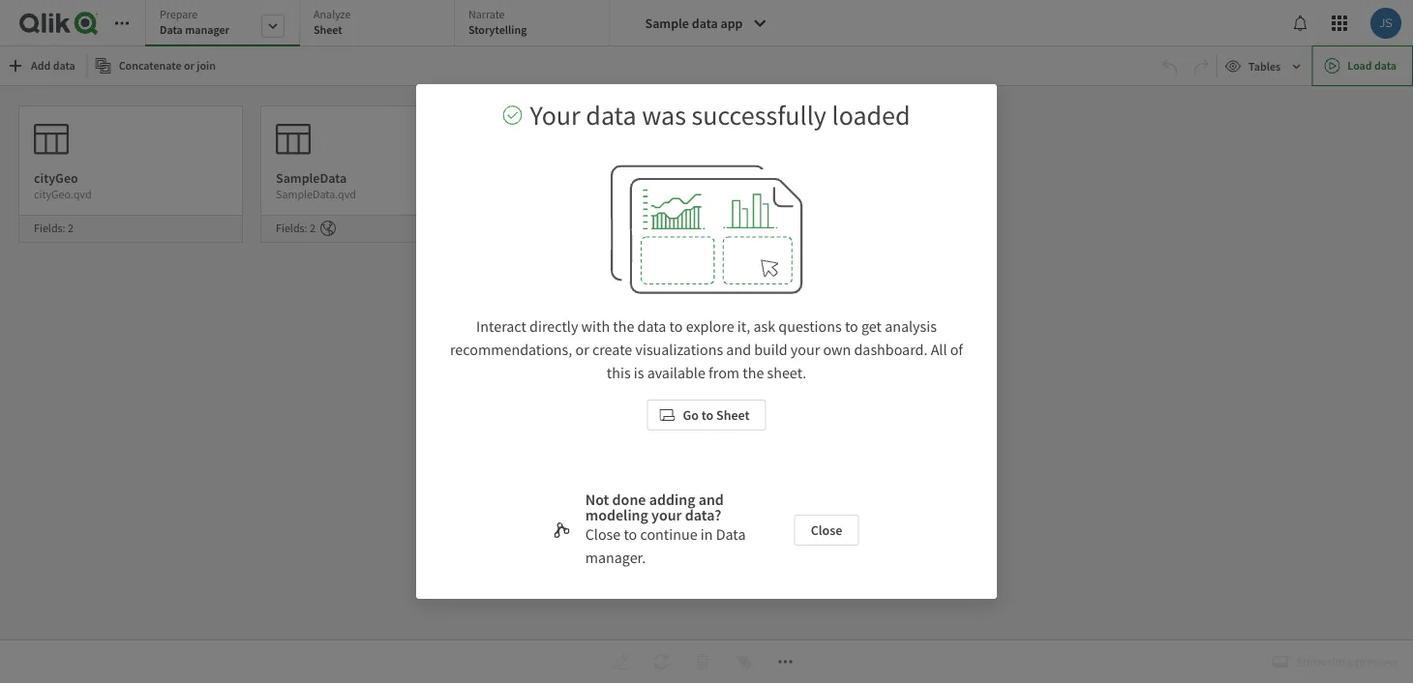 Task type: vqa. For each thing, say whether or not it's contained in the screenshot.
'changed'
no



Task type: describe. For each thing, give the bounding box(es) containing it.
prepare
[[160, 7, 198, 22]]

app
[[721, 15, 743, 32]]

visualizations
[[636, 340, 723, 359]]

1 fields: 2 from the left
[[34, 221, 74, 236]]

analysis
[[885, 317, 937, 336]]

go to sheet
[[683, 407, 750, 424]]

close inside not done adding and modeling your data? close to continue in data manager.
[[586, 525, 621, 544]]

go
[[683, 407, 699, 424]]

data for your
[[586, 98, 637, 132]]

your inside interact directly with the data to explore it, ask questions to get analysis recommendations, or create visualizations and build your own dashboard. all of this is available from the sheet.
[[791, 340, 820, 359]]

sample data app button
[[634, 8, 780, 39]]

to left get
[[845, 317, 859, 336]]

get
[[862, 317, 882, 336]]

tables button
[[1222, 51, 1309, 82]]

close inside button
[[811, 522, 843, 539]]

or inside interact directly with the data to explore it, ask questions to get analysis recommendations, or create visualizations and build your own dashboard. all of this is available from the sheet.
[[576, 340, 589, 359]]

clear filters image
[[736, 651, 753, 674]]

concatenate or join
[[119, 58, 216, 73]]

2 fields: from the left
[[276, 221, 308, 236]]

own
[[823, 340, 851, 359]]

data inside interact directly with the data to explore it, ask questions to get analysis recommendations, or create visualizations and build your own dashboard. all of this is available from the sheet.
[[638, 317, 667, 336]]

to up the visualizations
[[670, 317, 683, 336]]

data for show
[[1329, 654, 1353, 670]]

to inside not done adding and modeling your data? close to continue in data manager.
[[624, 525, 637, 544]]

analyze sheet
[[314, 7, 351, 37]]

or inside button
[[184, 58, 195, 73]]

adding
[[649, 490, 696, 509]]

1 horizontal spatial the
[[743, 363, 764, 382]]

successfully
[[692, 98, 827, 132]]

was
[[642, 98, 686, 132]]

not
[[586, 490, 609, 509]]

close button
[[795, 515, 859, 546]]

1 2 from the left
[[68, 221, 74, 236]]

analyze
[[314, 7, 351, 22]]

sampledata
[[276, 169, 347, 187]]

edit image
[[611, 651, 629, 674]]

sample
[[645, 15, 689, 32]]

more options image
[[777, 651, 795, 674]]

load data
[[1348, 58, 1397, 73]]

show data preview
[[1297, 654, 1399, 670]]

your
[[530, 98, 581, 132]]

dashboard.
[[855, 340, 928, 359]]

this
[[607, 363, 631, 382]]

ask
[[754, 317, 776, 336]]

load
[[1348, 58, 1373, 73]]

reload table from source image
[[653, 651, 670, 674]]

0 vertical spatial the
[[613, 317, 635, 336]]

manager.
[[586, 548, 646, 567]]

interact
[[476, 317, 527, 336]]

data for sample
[[692, 15, 718, 32]]

build
[[755, 340, 788, 359]]

citygeo.qvd
[[34, 187, 92, 202]]

questions
[[779, 317, 842, 336]]

from
[[709, 363, 740, 382]]

2 fields: 2 from the left
[[276, 221, 316, 236]]

add data button
[[4, 50, 83, 81]]

manager
[[185, 22, 229, 37]]

is
[[634, 363, 644, 382]]

in
[[701, 525, 713, 544]]

all
[[931, 340, 948, 359]]

citygeo citygeo.qvd
[[34, 169, 92, 202]]

available
[[647, 363, 706, 382]]

explore
[[686, 317, 735, 336]]



Task type: locate. For each thing, give the bounding box(es) containing it.
sheet.
[[767, 363, 807, 382]]

done
[[613, 490, 646, 509]]

prepare data manager
[[160, 7, 229, 37]]

0 horizontal spatial or
[[184, 58, 195, 73]]

directly
[[530, 317, 578, 336]]

sheet
[[314, 22, 342, 37], [717, 407, 750, 424]]

data?
[[685, 505, 722, 525]]

modeling
[[586, 505, 649, 525]]

storytelling
[[469, 22, 527, 37]]

sampledata sampledata.qvd
[[276, 169, 356, 202]]

1 vertical spatial sheet
[[717, 407, 750, 424]]

citygeo
[[34, 169, 78, 187]]

data
[[692, 15, 718, 32], [53, 58, 75, 73], [1375, 58, 1397, 73], [586, 98, 637, 132], [638, 317, 667, 336], [1329, 654, 1353, 670]]

0 vertical spatial or
[[184, 58, 195, 73]]

to up the manager.
[[624, 525, 637, 544]]

recommendations,
[[450, 340, 573, 359]]

it,
[[738, 317, 751, 336]]

and inside not done adding and modeling your data? close to continue in data manager.
[[699, 490, 724, 509]]

data right show
[[1329, 654, 1353, 670]]

tab list inside your data was successfully loaded application
[[145, 0, 617, 48]]

1 horizontal spatial and
[[727, 340, 751, 359]]

and inside interact directly with the data to explore it, ask questions to get analysis recommendations, or create visualizations and build your own dashboard. all of this is available from the sheet.
[[727, 340, 751, 359]]

create
[[593, 340, 633, 359]]

loaded
[[832, 98, 911, 132]]

the down build
[[743, 363, 764, 382]]

interact directly with the data to explore it, ask questions to get analysis recommendations, or create visualizations and build your own dashboard. all of this is available from the sheet.
[[450, 317, 964, 382]]

data left was
[[586, 98, 637, 132]]

fields: left geo information was detected in this table, and fields were automatically added to help in map visualizations. edit the table to see more details. icon
[[276, 221, 308, 236]]

sheet inside go to sheet "button"
[[717, 407, 750, 424]]

0 vertical spatial data
[[160, 22, 183, 37]]

1 vertical spatial and
[[699, 490, 724, 509]]

add
[[31, 58, 51, 73]]

fields: 2 left geo information was detected in this table, and fields were automatically added to help in map visualizations. edit the table to see more details. icon
[[276, 221, 316, 236]]

your inside not done adding and modeling your data? close to continue in data manager.
[[652, 505, 682, 525]]

1 vertical spatial data
[[716, 525, 746, 544]]

sheet inside analyze sheet
[[314, 22, 342, 37]]

data right add
[[53, 58, 75, 73]]

concatenate
[[119, 58, 182, 73]]

1 vertical spatial the
[[743, 363, 764, 382]]

the up create
[[613, 317, 635, 336]]

0 vertical spatial sheet
[[314, 22, 342, 37]]

close
[[811, 522, 843, 539], [586, 525, 621, 544]]

fields:
[[34, 221, 65, 236], [276, 221, 308, 236]]

tables
[[1249, 59, 1281, 74]]

load data button
[[1312, 46, 1414, 86]]

continue
[[641, 525, 698, 544]]

your data was successfully loaded application
[[0, 0, 1414, 684]]

go to sheet button
[[647, 400, 767, 431]]

of
[[951, 340, 964, 359]]

data
[[160, 22, 183, 37], [716, 525, 746, 544]]

1 horizontal spatial fields:
[[276, 221, 308, 236]]

0 horizontal spatial fields:
[[34, 221, 65, 236]]

0 horizontal spatial close
[[586, 525, 621, 544]]

sample data app
[[645, 15, 743, 32]]

and
[[727, 340, 751, 359], [699, 490, 724, 509]]

0 vertical spatial your
[[791, 340, 820, 359]]

sheet down analyze
[[314, 22, 342, 37]]

fields: down "citygeo.qvd"
[[34, 221, 65, 236]]

or down with
[[576, 340, 589, 359]]

sampledata.qvd
[[276, 187, 356, 202]]

0 horizontal spatial your
[[652, 505, 682, 525]]

1 horizontal spatial 2
[[310, 221, 316, 236]]

and down it,
[[727, 340, 751, 359]]

2 down "citygeo.qvd"
[[68, 221, 74, 236]]

your left data?
[[652, 505, 682, 525]]

data inside button
[[1329, 654, 1353, 670]]

to inside "button"
[[702, 407, 714, 424]]

1 fields: from the left
[[34, 221, 65, 236]]

2
[[68, 221, 74, 236], [310, 221, 316, 236]]

data up the visualizations
[[638, 317, 667, 336]]

concatenate or join button
[[92, 50, 224, 81]]

data for add
[[53, 58, 75, 73]]

narrate storytelling
[[469, 7, 527, 37]]

1 horizontal spatial sheet
[[717, 407, 750, 424]]

not done adding and modeling your data? close to continue in data manager.
[[586, 490, 746, 567]]

with
[[582, 317, 610, 336]]

2 2 from the left
[[310, 221, 316, 236]]

1 horizontal spatial data
[[716, 525, 746, 544]]

fields: 2 down "citygeo.qvd"
[[34, 221, 74, 236]]

data left app
[[692, 15, 718, 32]]

toggle bottom image
[[1273, 651, 1289, 674]]

to right go
[[702, 407, 714, 424]]

and up in at the bottom of the page
[[699, 490, 724, 509]]

show
[[1297, 654, 1327, 670]]

0 horizontal spatial the
[[613, 317, 635, 336]]

0 horizontal spatial fields: 2
[[34, 221, 74, 236]]

or left join
[[184, 58, 195, 73]]

your
[[791, 340, 820, 359], [652, 505, 682, 525]]

0 horizontal spatial data
[[160, 22, 183, 37]]

1 vertical spatial or
[[576, 340, 589, 359]]

to
[[670, 317, 683, 336], [845, 317, 859, 336], [702, 407, 714, 424], [624, 525, 637, 544]]

show data preview button
[[1267, 649, 1406, 676]]

tab list containing prepare
[[145, 0, 617, 48]]

0 vertical spatial and
[[727, 340, 751, 359]]

0 horizontal spatial sheet
[[314, 22, 342, 37]]

bin image
[[694, 651, 712, 674]]

1 vertical spatial your
[[652, 505, 682, 525]]

data inside not done adding and modeling your data? close to continue in data manager.
[[716, 525, 746, 544]]

tab list
[[145, 0, 617, 48]]

preview
[[1356, 654, 1399, 670]]

data for load
[[1375, 58, 1397, 73]]

join
[[197, 58, 216, 73]]

1 horizontal spatial close
[[811, 522, 843, 539]]

1 horizontal spatial your
[[791, 340, 820, 359]]

data down prepare
[[160, 22, 183, 37]]

fields: 2
[[34, 221, 74, 236], [276, 221, 316, 236]]

1 horizontal spatial fields: 2
[[276, 221, 316, 236]]

narrate
[[469, 7, 505, 22]]

2 left geo information was detected in this table, and fields were automatically added to help in map visualizations. edit the table to see more details. icon
[[310, 221, 316, 236]]

your down questions
[[791, 340, 820, 359]]

0 horizontal spatial and
[[699, 490, 724, 509]]

sheet right go
[[717, 407, 750, 424]]

the
[[613, 317, 635, 336], [743, 363, 764, 382]]

data right "load"
[[1375, 58, 1397, 73]]

1 horizontal spatial or
[[576, 340, 589, 359]]

data right in at the bottom of the page
[[716, 525, 746, 544]]

your data was successfully loaded
[[530, 98, 911, 132]]

add data
[[31, 58, 75, 73]]

data inside prepare data manager
[[160, 22, 183, 37]]

0 horizontal spatial 2
[[68, 221, 74, 236]]

or
[[184, 58, 195, 73], [576, 340, 589, 359]]

geo information was detected in this table, and fields were automatically added to help in map visualizations. edit the table to see more details. image
[[320, 215, 336, 242]]



